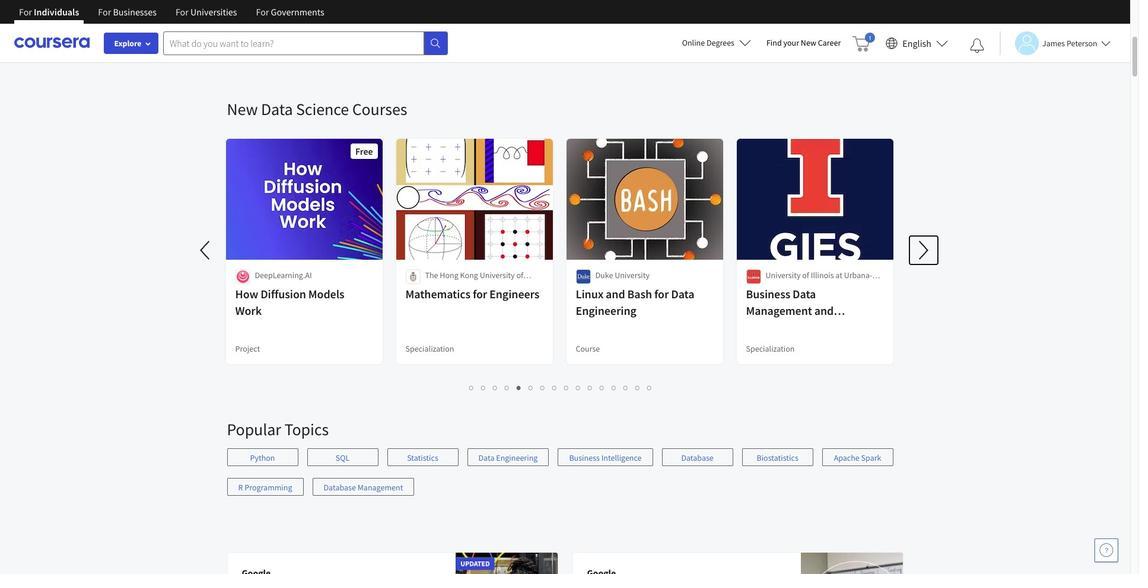Task type: describe. For each thing, give the bounding box(es) containing it.
statistics
[[407, 453, 438, 463]]

champaign
[[766, 282, 805, 292]]

and inside linux and bash for data engineering
[[606, 287, 625, 301]]

2 university from the left
[[615, 270, 650, 281]]

1 vertical spatial new
[[227, 98, 258, 120]]

1 button
[[466, 381, 478, 395]]

13
[[612, 382, 621, 393]]

for for universities
[[176, 6, 189, 18]]

1
[[469, 382, 474, 393]]

database for database
[[681, 453, 714, 463]]

explore button
[[104, 33, 158, 54]]

engineering inside list
[[496, 453, 538, 463]]

communication
[[746, 320, 827, 335]]

coursera image
[[14, 33, 90, 52]]

diffusion
[[261, 287, 306, 301]]

explore
[[114, 38, 141, 49]]

career
[[818, 37, 841, 48]]

biostatistics
[[757, 453, 798, 463]]

for businesses
[[98, 6, 157, 18]]

show notifications image
[[970, 39, 984, 53]]

5 button
[[513, 381, 525, 395]]

10
[[576, 382, 586, 393]]

apache spark
[[834, 453, 881, 463]]

r
[[238, 482, 243, 493]]

for universities
[[176, 6, 237, 18]]

python
[[250, 453, 275, 463]]

linux
[[576, 287, 603, 301]]

spark
[[861, 453, 881, 463]]

science inside 'the hong kong university of science and technology'
[[425, 282, 452, 292]]

online degrees button
[[673, 30, 760, 56]]

individuals
[[34, 6, 79, 18]]

specialization for mathematics for engineers
[[405, 343, 454, 354]]

business data management and communication
[[746, 287, 834, 335]]

duke university
[[595, 270, 650, 281]]

new inside "link"
[[801, 37, 816, 48]]

16
[[647, 382, 657, 393]]

governments
[[271, 6, 324, 18]]

university of illinois at urbana-champaign image
[[746, 269, 761, 284]]

universities
[[190, 6, 237, 18]]

0 vertical spatial science
[[296, 98, 349, 120]]

find your new career link
[[760, 36, 847, 50]]

the hong kong university of science and technology image
[[405, 269, 420, 284]]

find your new career
[[766, 37, 841, 48]]

find
[[766, 37, 782, 48]]

4 button
[[501, 381, 513, 395]]

mathematics
[[405, 287, 470, 301]]

and inside 'the hong kong university of science and technology'
[[453, 282, 467, 292]]

kong
[[460, 270, 478, 281]]

james
[[1042, 38, 1065, 48]]

6
[[529, 382, 533, 393]]

data engineering link
[[467, 448, 549, 466]]

and inside business data management and communication
[[814, 303, 834, 318]]

of inside the university of illinois at urbana- champaign
[[802, 270, 809, 281]]

deeplearning.ai image
[[235, 269, 250, 284]]

english
[[902, 37, 931, 49]]

r programming
[[238, 482, 292, 493]]

8
[[552, 382, 557, 393]]

linux and bash for data engineering
[[576, 287, 694, 318]]

the
[[425, 270, 438, 281]]

next slide image
[[909, 236, 938, 265]]

10 button
[[572, 381, 586, 395]]

6 button
[[525, 381, 537, 395]]

at
[[835, 270, 842, 281]]

work
[[235, 303, 262, 318]]

deeplearning.ai
[[255, 270, 312, 281]]

2
[[481, 382, 486, 393]]

online
[[682, 37, 705, 48]]

online degrees
[[682, 37, 734, 48]]

13 button
[[608, 381, 621, 395]]

15
[[635, 382, 645, 393]]

for for governments
[[256, 6, 269, 18]]

statistics link
[[387, 448, 458, 466]]

shopping cart: 1 item image
[[853, 33, 875, 52]]

9 button
[[561, 381, 572, 395]]

12
[[600, 382, 609, 393]]

duke
[[595, 270, 613, 281]]

14 button
[[620, 381, 633, 395]]

business intelligence link
[[558, 448, 653, 466]]

degrees
[[707, 37, 734, 48]]

biostatistics link
[[742, 448, 813, 466]]

engineers
[[489, 287, 539, 301]]

for for businesses
[[98, 6, 111, 18]]

free
[[355, 145, 373, 157]]

4
[[505, 382, 510, 393]]

data engineering
[[478, 453, 538, 463]]

business for business data management and communication
[[746, 287, 790, 301]]

project
[[235, 343, 260, 354]]



Task type: locate. For each thing, give the bounding box(es) containing it.
of left illinois
[[802, 270, 809, 281]]

1 of from the left
[[516, 270, 523, 281]]

10 11 12 13 14 15 16
[[576, 382, 657, 393]]

1 horizontal spatial management
[[746, 303, 812, 318]]

0 vertical spatial business
[[746, 287, 790, 301]]

of up 'engineers' at the left of page
[[516, 270, 523, 281]]

0 vertical spatial list
[[227, 39, 894, 52]]

list
[[227, 39, 894, 52], [227, 381, 894, 395], [227, 448, 903, 508]]

16 button
[[644, 381, 657, 395]]

0 vertical spatial management
[[746, 303, 812, 318]]

database link
[[662, 448, 733, 466]]

popular topics
[[227, 419, 329, 440]]

popular
[[227, 419, 281, 440]]

specialization
[[405, 343, 454, 354], [746, 343, 795, 354]]

sql
[[336, 453, 350, 463]]

engineering inside linux and bash for data engineering
[[576, 303, 636, 318]]

university inside 'the hong kong university of science and technology'
[[480, 270, 515, 281]]

university up champaign
[[766, 270, 801, 281]]

1 horizontal spatial of
[[802, 270, 809, 281]]

3 list from the top
[[227, 448, 903, 508]]

0 vertical spatial database
[[681, 453, 714, 463]]

python link
[[227, 448, 298, 466]]

science down the
[[425, 282, 452, 292]]

1 vertical spatial list
[[227, 381, 894, 395]]

2 list from the top
[[227, 381, 894, 395]]

business for business intelligence
[[569, 453, 600, 463]]

intelligence
[[601, 453, 642, 463]]

of inside 'the hong kong university of science and technology'
[[516, 270, 523, 281]]

0 horizontal spatial new
[[227, 98, 258, 120]]

list inside new data science courses carousel element
[[227, 381, 894, 395]]

english button
[[881, 24, 953, 62]]

0 horizontal spatial business
[[569, 453, 600, 463]]

illinois
[[811, 270, 834, 281]]

university inside the university of illinois at urbana- champaign
[[766, 270, 801, 281]]

and down "duke university"
[[606, 287, 625, 301]]

previous slide image
[[191, 236, 220, 265]]

2 vertical spatial list
[[227, 448, 903, 508]]

data
[[261, 98, 293, 120], [671, 287, 694, 301], [793, 287, 816, 301], [478, 453, 494, 463]]

for for individuals
[[19, 6, 32, 18]]

for left universities
[[176, 6, 189, 18]]

how
[[235, 287, 258, 301]]

3 button
[[489, 381, 501, 395]]

7
[[540, 382, 545, 393]]

business inside business data management and communication
[[746, 287, 790, 301]]

for left businesses
[[98, 6, 111, 18]]

15 button
[[632, 381, 645, 395]]

science left 'courses'
[[296, 98, 349, 120]]

for inside linux and bash for data engineering
[[654, 287, 669, 301]]

database management
[[324, 482, 403, 493]]

What do you want to learn? text field
[[163, 31, 424, 55]]

3 for from the left
[[176, 6, 189, 18]]

1 vertical spatial business
[[569, 453, 600, 463]]

1 vertical spatial engineering
[[496, 453, 538, 463]]

1 horizontal spatial database
[[681, 453, 714, 463]]

1 list from the top
[[227, 39, 894, 52]]

2 specialization from the left
[[746, 343, 795, 354]]

specialization down communication
[[746, 343, 795, 354]]

business left intelligence
[[569, 453, 600, 463]]

2 for from the left
[[654, 287, 669, 301]]

mathematics for engineers
[[405, 287, 539, 301]]

university
[[480, 270, 515, 281], [615, 270, 650, 281], [766, 270, 801, 281]]

2 of from the left
[[802, 270, 809, 281]]

0 vertical spatial new
[[801, 37, 816, 48]]

courses
[[352, 98, 407, 120]]

0 horizontal spatial university
[[480, 270, 515, 281]]

data inside linux and bash for data engineering
[[671, 287, 694, 301]]

management up communication
[[746, 303, 812, 318]]

1 horizontal spatial new
[[801, 37, 816, 48]]

1 horizontal spatial for
[[654, 287, 669, 301]]

1 university from the left
[[480, 270, 515, 281]]

1 specialization from the left
[[405, 343, 454, 354]]

specialization for business data management and communication
[[746, 343, 795, 354]]

1 horizontal spatial university
[[615, 270, 650, 281]]

0 horizontal spatial engineering
[[496, 453, 538, 463]]

database
[[681, 453, 714, 463], [324, 482, 356, 493]]

urbana-
[[844, 270, 872, 281]]

1 vertical spatial science
[[425, 282, 452, 292]]

science
[[296, 98, 349, 120], [425, 282, 452, 292]]

degree
[[235, 2, 260, 12]]

new data science courses
[[227, 98, 407, 120]]

11 button
[[584, 381, 597, 395]]

1 horizontal spatial and
[[606, 287, 625, 301]]

0 horizontal spatial and
[[453, 282, 467, 292]]

8 button
[[549, 381, 561, 395]]

2 button
[[478, 381, 489, 395]]

data inside business data management and communication
[[793, 287, 816, 301]]

peterson
[[1067, 38, 1097, 48]]

new
[[801, 37, 816, 48], [227, 98, 258, 120]]

university up "technology"
[[480, 270, 515, 281]]

1 for from the left
[[473, 287, 487, 301]]

for right bash
[[654, 287, 669, 301]]

management down the sql link
[[358, 482, 403, 493]]

0 horizontal spatial management
[[358, 482, 403, 493]]

1 vertical spatial management
[[358, 482, 403, 493]]

how diffusion models work
[[235, 287, 344, 318]]

management inside business data management and communication
[[746, 303, 812, 318]]

for left the individuals
[[19, 6, 32, 18]]

and
[[453, 282, 467, 292], [606, 287, 625, 301], [814, 303, 834, 318]]

and down the university of illinois at urbana- champaign
[[814, 303, 834, 318]]

business down university of illinois at urbana-champaign icon
[[746, 287, 790, 301]]

0 horizontal spatial database
[[324, 482, 356, 493]]

14
[[623, 382, 633, 393]]

for down kong
[[473, 287, 487, 301]]

hong
[[440, 270, 458, 281]]

3 university from the left
[[766, 270, 801, 281]]

the hong kong university of science and technology
[[425, 270, 523, 292]]

database management link
[[312, 478, 414, 496]]

for governments
[[256, 6, 324, 18]]

and down kong
[[453, 282, 467, 292]]

2 for from the left
[[98, 6, 111, 18]]

database for database management
[[324, 482, 356, 493]]

of
[[516, 270, 523, 281], [802, 270, 809, 281]]

1 vertical spatial database
[[324, 482, 356, 493]]

james peterson button
[[1000, 31, 1110, 55]]

programming
[[245, 482, 292, 493]]

new data science courses carousel element
[[191, 63, 938, 405]]

0 horizontal spatial of
[[516, 270, 523, 281]]

1 horizontal spatial engineering
[[576, 303, 636, 318]]

3
[[493, 382, 498, 393]]

bash
[[627, 287, 652, 301]]

0 horizontal spatial science
[[296, 98, 349, 120]]

university up bash
[[615, 270, 650, 281]]

2 horizontal spatial university
[[766, 270, 801, 281]]

business inside list
[[569, 453, 600, 463]]

management inside list
[[358, 482, 403, 493]]

r programming link
[[227, 478, 303, 496]]

apache
[[834, 453, 859, 463]]

list containing 1
[[227, 381, 894, 395]]

for left the governments
[[256, 6, 269, 18]]

management
[[746, 303, 812, 318], [358, 482, 403, 493]]

None search field
[[163, 31, 448, 55]]

0 horizontal spatial for
[[473, 287, 487, 301]]

banner navigation
[[9, 0, 334, 33]]

0 horizontal spatial specialization
[[405, 343, 454, 354]]

2 horizontal spatial and
[[814, 303, 834, 318]]

1 horizontal spatial specialization
[[746, 343, 795, 354]]

9
[[564, 382, 569, 393]]

1 horizontal spatial science
[[425, 282, 452, 292]]

0 vertical spatial engineering
[[576, 303, 636, 318]]

data inside list
[[478, 453, 494, 463]]

5
[[517, 382, 521, 393]]

1 for from the left
[[19, 6, 32, 18]]

duke university image
[[576, 269, 591, 284]]

course
[[576, 343, 600, 354]]

4 for from the left
[[256, 6, 269, 18]]

list containing python
[[227, 448, 903, 508]]

topics
[[284, 419, 329, 440]]

your
[[783, 37, 799, 48]]

specialization down mathematics
[[405, 343, 454, 354]]

for individuals
[[19, 6, 79, 18]]

businesses
[[113, 6, 157, 18]]

models
[[308, 287, 344, 301]]

7 button
[[537, 381, 549, 395]]

help center image
[[1099, 543, 1114, 558]]

sql link
[[307, 448, 378, 466]]

1 horizontal spatial business
[[746, 287, 790, 301]]

university of illinois at urbana- champaign
[[766, 270, 872, 292]]

james peterson
[[1042, 38, 1097, 48]]

apache spark link
[[822, 448, 893, 466]]



Task type: vqa. For each thing, say whether or not it's contained in the screenshot.


